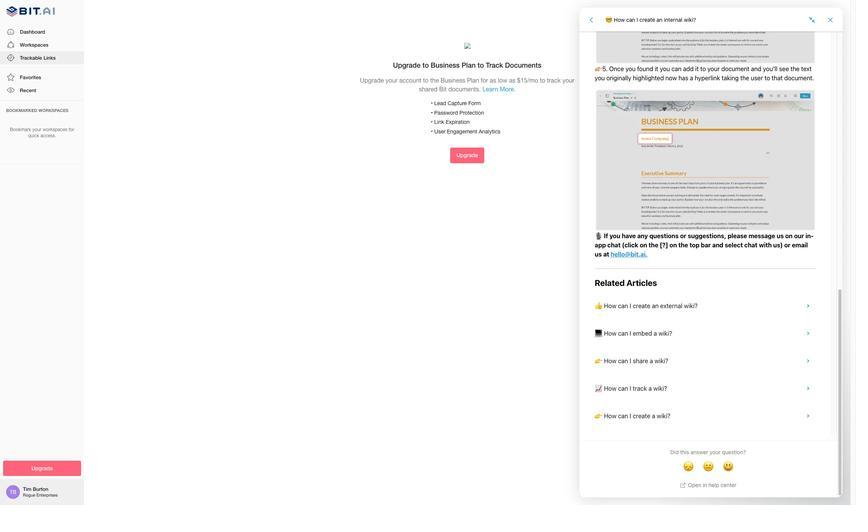 Task type: vqa. For each thing, say whether or not it's contained in the screenshot.
T BUTTON
no



Task type: describe. For each thing, give the bounding box(es) containing it.
documents.
[[449, 86, 481, 93]]

quick
[[28, 133, 39, 139]]

workspaces
[[38, 108, 69, 113]]

0 horizontal spatial upgrade button
[[3, 461, 81, 477]]

protection
[[460, 110, 484, 116]]

4 • from the top
[[431, 128, 433, 135]]

dashboard button
[[0, 25, 84, 38]]

password
[[435, 110, 458, 116]]

0 vertical spatial business
[[431, 61, 460, 69]]

upgrade to business plan to track documents
[[393, 61, 542, 69]]

your for to
[[386, 77, 398, 84]]

learn
[[483, 86, 498, 93]]

1 as from the left
[[490, 77, 497, 84]]

bookmark
[[10, 127, 31, 132]]

tim
[[23, 487, 31, 493]]

plan inside 'upgrade your account to the business plan for as low as $15/mo to track your shared bit documents.'
[[467, 77, 479, 84]]

enterprises
[[36, 494, 58, 498]]

1 • from the top
[[431, 100, 433, 106]]

upgrade inside 'upgrade your account to the business plan for as low as $15/mo to track your shared bit documents.'
[[360, 77, 384, 84]]

tim burton rogue enterprises
[[23, 487, 58, 498]]

workspaces
[[43, 127, 67, 132]]

trackable links
[[20, 55, 56, 61]]

favorites
[[20, 74, 41, 80]]

trackable
[[20, 55, 42, 61]]

more.
[[500, 86, 516, 93]]

• lead capture form • password protection • link expiration • user engagement analytics
[[431, 100, 501, 135]]

for inside bookmark your workspaces for quick access.
[[69, 127, 74, 132]]

learn more.
[[483, 86, 516, 93]]

capture
[[448, 100, 467, 106]]

upgrade your account to the business plan for as low as $15/mo to track your shared bit documents.
[[360, 77, 575, 93]]

user
[[435, 128, 446, 135]]

form
[[469, 100, 481, 106]]

trackable links button
[[0, 51, 84, 64]]

link
[[435, 119, 445, 125]]

tb
[[10, 490, 16, 496]]

workspaces button
[[0, 38, 84, 51]]

expiration
[[446, 119, 470, 125]]



Task type: locate. For each thing, give the bounding box(es) containing it.
bookmark your workspaces for quick access.
[[10, 127, 74, 139]]

links
[[44, 55, 56, 61]]

for right "workspaces"
[[69, 127, 74, 132]]

• left the link
[[431, 119, 433, 125]]

1 horizontal spatial as
[[510, 77, 516, 84]]

as up learn
[[490, 77, 497, 84]]

0 vertical spatial upgrade button
[[451, 148, 484, 163]]

3 • from the top
[[431, 119, 433, 125]]

business up bit
[[441, 77, 466, 84]]

• left user
[[431, 128, 433, 135]]

2 as from the left
[[510, 77, 516, 84]]

your inside bookmark your workspaces for quick access.
[[32, 127, 41, 132]]

track
[[486, 61, 503, 69]]

analytics
[[479, 128, 501, 135]]

burton
[[33, 487, 48, 493]]

bit
[[440, 86, 447, 93]]

plan
[[462, 61, 476, 69], [467, 77, 479, 84]]

learn more. link
[[483, 86, 516, 93]]

shared
[[419, 86, 438, 93]]

low
[[498, 77, 508, 84]]

0 horizontal spatial as
[[490, 77, 497, 84]]

1 vertical spatial for
[[69, 127, 74, 132]]

0 vertical spatial plan
[[462, 61, 476, 69]]

upgrade
[[393, 61, 421, 69], [360, 77, 384, 84], [457, 152, 478, 159], [31, 465, 53, 472]]

engagement
[[447, 128, 478, 135]]

your
[[386, 77, 398, 84], [563, 77, 575, 84], [32, 127, 41, 132]]

account
[[400, 77, 422, 84]]

2 • from the top
[[431, 110, 433, 116]]

bookmarked
[[6, 108, 37, 113]]

plan up documents.
[[467, 77, 479, 84]]

upgrade button
[[451, 148, 484, 163], [3, 461, 81, 477]]

$15/mo
[[518, 77, 539, 84]]

business up the
[[431, 61, 460, 69]]

as right 'low'
[[510, 77, 516, 84]]

your left the account at left
[[386, 77, 398, 84]]

track
[[547, 77, 561, 84]]

recent
[[20, 87, 36, 94]]

2 horizontal spatial your
[[563, 77, 575, 84]]

workspaces
[[20, 42, 48, 48]]

recent button
[[0, 84, 84, 97]]

as
[[490, 77, 497, 84], [510, 77, 516, 84]]

dashboard
[[20, 29, 45, 35]]

for
[[481, 77, 489, 84], [69, 127, 74, 132]]

rogue
[[23, 494, 35, 498]]

1 horizontal spatial for
[[481, 77, 489, 84]]

•
[[431, 100, 433, 106], [431, 110, 433, 116], [431, 119, 433, 125], [431, 128, 433, 135]]

dialog
[[580, 8, 843, 498]]

the
[[431, 77, 439, 84]]

for up learn
[[481, 77, 489, 84]]

business inside 'upgrade your account to the business plan for as low as $15/mo to track your shared bit documents.'
[[441, 77, 466, 84]]

• left password
[[431, 110, 433, 116]]

1 vertical spatial plan
[[467, 77, 479, 84]]

favorites button
[[0, 71, 84, 84]]

1 vertical spatial business
[[441, 77, 466, 84]]

business
[[431, 61, 460, 69], [441, 77, 466, 84]]

0 horizontal spatial for
[[69, 127, 74, 132]]

bookmarked workspaces
[[6, 108, 69, 113]]

• left lead
[[431, 100, 433, 106]]

lead
[[435, 100, 447, 106]]

access.
[[40, 133, 56, 139]]

documents
[[505, 61, 542, 69]]

1 horizontal spatial upgrade button
[[451, 148, 484, 163]]

upgrade button up burton
[[3, 461, 81, 477]]

your up 'quick' at top left
[[32, 127, 41, 132]]

for inside 'upgrade your account to the business plan for as low as $15/mo to track your shared bit documents.'
[[481, 77, 489, 84]]

your for for
[[32, 127, 41, 132]]

1 horizontal spatial your
[[386, 77, 398, 84]]

upgrade button down engagement
[[451, 148, 484, 163]]

your right the track
[[563, 77, 575, 84]]

to
[[423, 61, 429, 69], [478, 61, 484, 69], [423, 77, 429, 84], [540, 77, 546, 84]]

0 vertical spatial for
[[481, 77, 489, 84]]

0 horizontal spatial your
[[32, 127, 41, 132]]

plan up 'upgrade your account to the business plan for as low as $15/mo to track your shared bit documents.'
[[462, 61, 476, 69]]

1 vertical spatial upgrade button
[[3, 461, 81, 477]]



